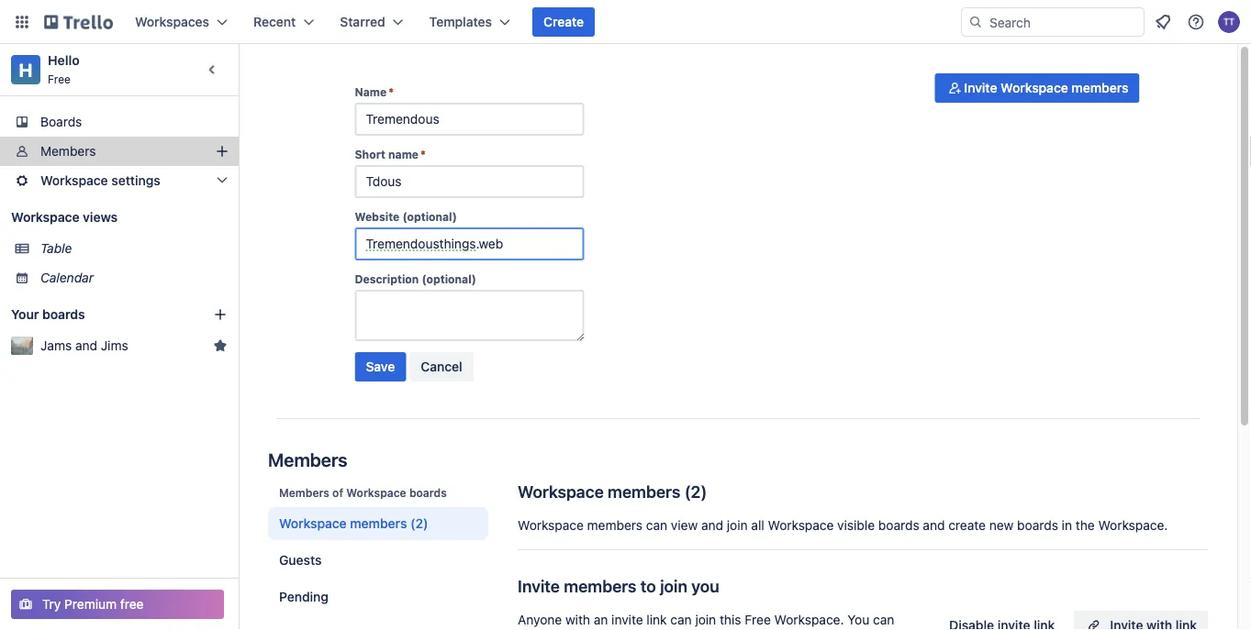 Task type: locate. For each thing, give the bounding box(es) containing it.
0 horizontal spatial workspace.
[[774, 613, 844, 628]]

1 vertical spatial join
[[660, 576, 687, 596]]

join right to
[[660, 576, 687, 596]]

2 vertical spatial join
[[695, 613, 716, 628]]

1 vertical spatial workspace members
[[279, 516, 407, 531]]

workspace members left (
[[518, 482, 680, 502]]

members up an
[[564, 576, 637, 596]]

starred
[[340, 14, 385, 29]]

members
[[40, 144, 96, 159], [268, 449, 347, 470], [279, 486, 329, 499]]

back to home image
[[44, 7, 113, 37]]

1 horizontal spatial invite
[[964, 80, 997, 95]]

0 vertical spatial invite
[[964, 80, 997, 95]]

0 vertical spatial workspace members
[[518, 482, 680, 502]]

can right link
[[670, 613, 692, 628]]

anyone with an invite link can join this free workspace. you can
[[518, 613, 905, 631]]

None text field
[[355, 165, 584, 198]]

free inside hello free
[[48, 73, 71, 85]]

save button
[[355, 352, 406, 382]]

hello
[[48, 53, 79, 68]]

*
[[388, 85, 394, 98], [420, 148, 426, 161]]

description
[[355, 273, 419, 285]]

templates button
[[418, 7, 521, 37]]

1 horizontal spatial join
[[695, 613, 716, 628]]

primary element
[[0, 0, 1251, 44]]

recent
[[253, 14, 296, 29]]

0 vertical spatial join
[[727, 518, 748, 533]]

0 vertical spatial (optional)
[[402, 210, 457, 223]]

None text field
[[355, 103, 584, 136], [355, 228, 584, 261], [355, 290, 584, 341], [355, 103, 584, 136], [355, 228, 584, 261], [355, 290, 584, 341]]

1 horizontal spatial and
[[701, 518, 723, 533]]

1 vertical spatial (optional)
[[422, 273, 476, 285]]

can
[[646, 518, 667, 533], [670, 613, 692, 628], [873, 613, 894, 628]]

workspaces
[[135, 14, 209, 29]]

guests
[[279, 553, 322, 568]]

boards up '(2)'
[[409, 486, 447, 499]]

short name *
[[355, 148, 426, 161]]

members of workspace boards
[[279, 486, 447, 499]]

invite workspace members button
[[935, 73, 1140, 103]]

members up of
[[268, 449, 347, 470]]

workspace settings
[[40, 173, 160, 188]]

workspace. left you
[[774, 613, 844, 628]]

add board image
[[213, 307, 228, 322]]

invite down search icon
[[964, 80, 997, 95]]

workspace views
[[11, 210, 118, 225]]

0 horizontal spatial free
[[48, 73, 71, 85]]

short
[[355, 148, 385, 161]]

starred icon image
[[213, 339, 228, 353]]

members down boards
[[40, 144, 96, 159]]

( 2 )
[[684, 482, 707, 502]]

1 vertical spatial *
[[420, 148, 426, 161]]

h link
[[11, 55, 40, 84]]

your boards with 1 items element
[[11, 304, 185, 326]]

1 horizontal spatial free
[[745, 613, 771, 628]]

can left view
[[646, 518, 667, 533]]

members left (
[[608, 482, 680, 502]]

1 horizontal spatial workspace.
[[1098, 518, 1168, 533]]

can right you
[[873, 613, 894, 628]]

members down search field
[[1072, 80, 1128, 95]]

0 notifications image
[[1152, 11, 1174, 33]]

website (optional)
[[355, 210, 457, 223]]

boards left in
[[1017, 518, 1058, 533]]

free
[[120, 597, 144, 612]]

1 vertical spatial invite
[[518, 576, 560, 596]]

workspace
[[1001, 80, 1068, 95], [40, 173, 108, 188], [11, 210, 79, 225], [518, 482, 604, 502], [346, 486, 406, 499], [279, 516, 347, 531], [518, 518, 584, 533], [768, 518, 834, 533]]

try premium free
[[42, 597, 144, 612]]

all
[[751, 518, 764, 533]]

the
[[1076, 518, 1095, 533]]

templates
[[429, 14, 492, 29]]

boards
[[42, 307, 85, 322], [409, 486, 447, 499], [878, 518, 919, 533], [1017, 518, 1058, 533]]

you
[[691, 576, 719, 596]]

website
[[355, 210, 400, 223]]

boards right 'visible'
[[878, 518, 919, 533]]

jims
[[101, 338, 128, 353]]

(
[[684, 482, 691, 502]]

and right view
[[701, 518, 723, 533]]

0 vertical spatial members
[[40, 144, 96, 159]]

cancel button
[[410, 352, 473, 382]]

workspace.
[[1098, 518, 1168, 533], [774, 613, 844, 628]]

invite
[[964, 80, 997, 95], [518, 576, 560, 596]]

0 horizontal spatial *
[[388, 85, 394, 98]]

free down hello link
[[48, 73, 71, 85]]

visible
[[837, 518, 875, 533]]

invite up anyone
[[518, 576, 560, 596]]

members left of
[[279, 486, 329, 499]]

0 vertical spatial workspace.
[[1098, 518, 1168, 533]]

1 horizontal spatial can
[[670, 613, 692, 628]]

invite inside invite workspace members button
[[964, 80, 997, 95]]

and left create
[[923, 518, 945, 533]]

table link
[[40, 240, 228, 258]]

0 horizontal spatial join
[[660, 576, 687, 596]]

join
[[727, 518, 748, 533], [660, 576, 687, 596], [695, 613, 716, 628]]

free
[[48, 73, 71, 85], [745, 613, 771, 628]]

workspace members
[[518, 482, 680, 502], [279, 516, 407, 531]]

free right this
[[745, 613, 771, 628]]

save
[[366, 359, 395, 374]]

boards link
[[0, 107, 239, 137]]

of
[[332, 486, 343, 499]]

boards
[[40, 114, 82, 129]]

workspaces button
[[124, 7, 239, 37]]

(optional) right website
[[402, 210, 457, 223]]

members
[[1072, 80, 1128, 95], [608, 482, 680, 502], [350, 516, 407, 531], [587, 518, 643, 533], [564, 576, 637, 596]]

and
[[75, 338, 97, 353], [701, 518, 723, 533], [923, 518, 945, 533]]

workspace inside dropdown button
[[40, 173, 108, 188]]

(optional)
[[402, 210, 457, 223], [422, 273, 476, 285]]

0 horizontal spatial invite
[[518, 576, 560, 596]]

workspace. right the
[[1098, 518, 1168, 533]]

in
[[1062, 518, 1072, 533]]

calendar link
[[40, 269, 228, 287]]

(optional) for website (optional)
[[402, 210, 457, 223]]

1 vertical spatial free
[[745, 613, 771, 628]]

members down members of workspace boards
[[350, 516, 407, 531]]

join left this
[[695, 613, 716, 628]]

workspace members down of
[[279, 516, 407, 531]]

free inside anyone with an invite link can join this free workspace. you can
[[745, 613, 771, 628]]

2
[[691, 482, 701, 502]]

join left all
[[727, 518, 748, 533]]

to
[[640, 576, 656, 596]]

0 vertical spatial free
[[48, 73, 71, 85]]

(optional) right description
[[422, 273, 476, 285]]

1 vertical spatial workspace.
[[774, 613, 844, 628]]

and left the jims
[[75, 338, 97, 353]]

create
[[948, 518, 986, 533]]

hello link
[[48, 53, 79, 68]]

0 horizontal spatial can
[[646, 518, 667, 533]]

an
[[594, 613, 608, 628]]

guests link
[[268, 544, 488, 577]]



Task type: describe. For each thing, give the bounding box(es) containing it.
your
[[11, 307, 39, 322]]

workspace members can view and join all workspace visible boards and create new boards in the workspace.
[[518, 518, 1168, 533]]

1 horizontal spatial *
[[420, 148, 426, 161]]

invite workspace members
[[964, 80, 1128, 95]]

table
[[40, 241, 72, 256]]

sm image
[[946, 79, 964, 97]]

1 vertical spatial members
[[268, 449, 347, 470]]

)
[[701, 482, 707, 502]]

invite for invite workspace members
[[964, 80, 997, 95]]

(2)
[[410, 516, 428, 531]]

0 horizontal spatial and
[[75, 338, 97, 353]]

view
[[671, 518, 698, 533]]

jams and jims link
[[40, 337, 206, 355]]

members inside button
[[1072, 80, 1128, 95]]

2 vertical spatial members
[[279, 486, 329, 499]]

your boards
[[11, 307, 85, 322]]

hello free
[[48, 53, 79, 85]]

calendar
[[40, 270, 94, 285]]

workspace navigation collapse icon image
[[200, 57, 226, 83]]

search image
[[968, 15, 983, 29]]

views
[[83, 210, 118, 225]]

invite
[[611, 613, 643, 628]]

try premium free button
[[11, 590, 224, 620]]

2 horizontal spatial join
[[727, 518, 748, 533]]

jams
[[40, 338, 72, 353]]

pending
[[279, 590, 329, 605]]

invite for invite members to join you
[[518, 576, 560, 596]]

name
[[355, 85, 387, 98]]

link
[[647, 613, 667, 628]]

starred button
[[329, 7, 415, 37]]

cancel
[[421, 359, 462, 374]]

name *
[[355, 85, 394, 98]]

2 horizontal spatial can
[[873, 613, 894, 628]]

Search field
[[983, 8, 1144, 36]]

(optional) for description (optional)
[[422, 273, 476, 285]]

1 horizontal spatial workspace members
[[518, 482, 680, 502]]

h
[[19, 59, 33, 80]]

organizationdetailform element
[[355, 84, 584, 389]]

terry turtle (terryturtle) image
[[1218, 11, 1240, 33]]

settings
[[111, 173, 160, 188]]

invite members to join you
[[518, 576, 719, 596]]

this
[[720, 613, 741, 628]]

2 horizontal spatial and
[[923, 518, 945, 533]]

premium
[[64, 597, 117, 612]]

workspace settings button
[[0, 166, 239, 196]]

name
[[388, 148, 419, 161]]

0 vertical spatial *
[[388, 85, 394, 98]]

you
[[847, 613, 869, 628]]

jams and jims
[[40, 338, 128, 353]]

recent button
[[242, 7, 325, 37]]

create button
[[532, 7, 595, 37]]

members up invite members to join you
[[587, 518, 643, 533]]

with
[[565, 613, 590, 628]]

pending link
[[268, 581, 488, 614]]

open information menu image
[[1187, 13, 1205, 31]]

workspace. inside anyone with an invite link can join this free workspace. you can
[[774, 613, 844, 628]]

boards up jams
[[42, 307, 85, 322]]

members link
[[0, 137, 239, 166]]

new
[[989, 518, 1014, 533]]

join inside anyone with an invite link can join this free workspace. you can
[[695, 613, 716, 628]]

0 horizontal spatial workspace members
[[279, 516, 407, 531]]

anyone
[[518, 613, 562, 628]]

create
[[543, 14, 584, 29]]

try
[[42, 597, 61, 612]]

workspace inside button
[[1001, 80, 1068, 95]]

description (optional)
[[355, 273, 476, 285]]



Task type: vqa. For each thing, say whether or not it's contained in the screenshot.
the (optional) associated with Website (optional)
yes



